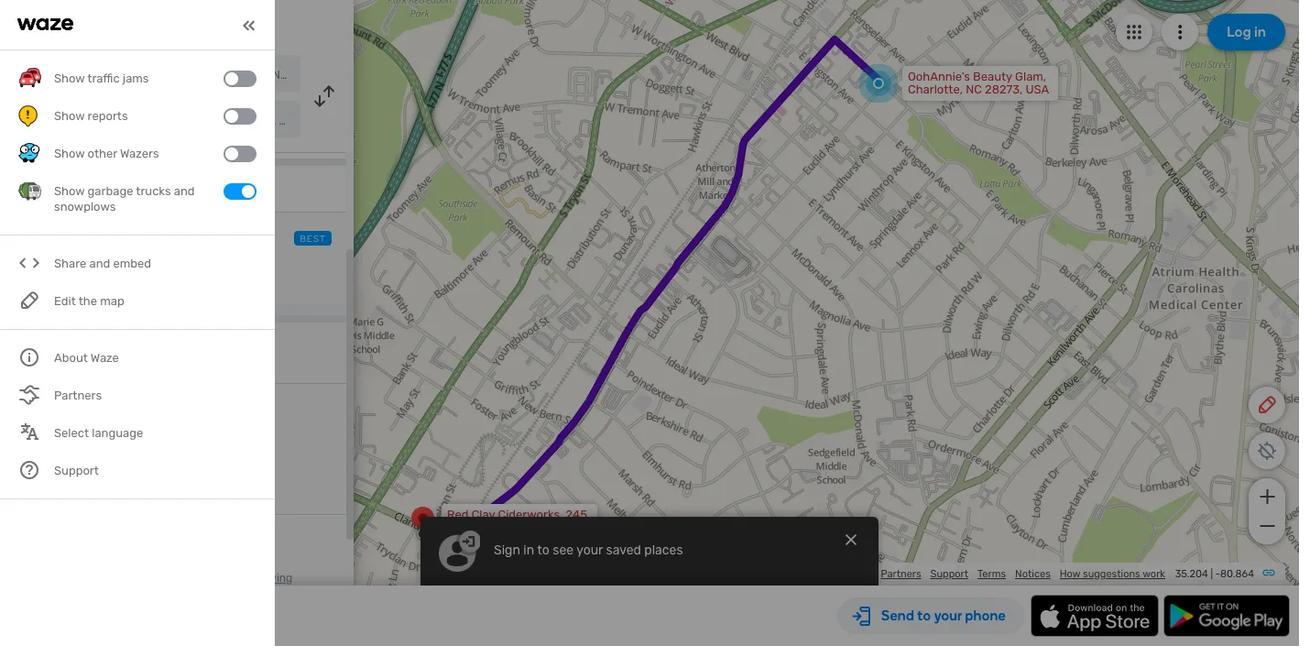 Task type: describe. For each thing, give the bounding box(es) containing it.
support link
[[931, 568, 969, 580]]

driving
[[110, 15, 164, 35]]

28273, inside oohannie's beauty glam, charlotte, nc 28273, usa
[[985, 82, 1023, 96]]

oohannie's inside oohannie's beauty glam, charlotte driving directions
[[76, 572, 133, 585]]

sign in to see your saved places
[[494, 543, 683, 558]]

and
[[89, 257, 110, 271]]

usa inside oohannie's beauty glam, charlotte, nc 28273, usa
[[1026, 82, 1050, 96]]

starting
[[18, 353, 66, 368]]

places
[[645, 543, 683, 558]]

red for red clay ciderworks, 245 clanton rd, charlotte, united states
[[447, 508, 469, 522]]

current location image
[[18, 62, 40, 84]]

how suggestions work link
[[1060, 568, 1166, 580]]

red clay ciderworks button
[[53, 101, 301, 137]]

in
[[524, 543, 535, 558]]

to
[[537, 543, 550, 558]]

routes
[[14, 182, 53, 198]]

glam, for charlotte
[[175, 572, 204, 585]]

[missing "en.livemap.styleguide.close" translation] image
[[842, 531, 861, 549]]

zoom out image
[[1256, 515, 1279, 537]]

location image
[[18, 108, 40, 130]]

community
[[818, 568, 872, 580]]

beauty inside oohannie's beauty glam, charlotte, nc 28273, usa
[[973, 70, 1013, 83]]

notices
[[1016, 568, 1051, 580]]

your
[[577, 543, 603, 558]]

oohannie's beauty glam, charlotte driving directions
[[18, 572, 293, 601]]

see
[[553, 543, 574, 558]]

work
[[1143, 568, 1166, 580]]

notices link
[[1016, 568, 1051, 580]]

charlotte inside oohannie's beauty glam, charlotte driving directions
[[207, 572, 255, 585]]

oohannie's beauty glam, charlotte driving directions link
[[18, 572, 293, 601]]

0 vertical spatial 28273,
[[290, 69, 325, 82]]

8:55
[[148, 234, 172, 247]]

oohannie's beauty glam, charlotte, nc 28273, usa
[[908, 70, 1050, 96]]

glam inside oohannie's beauty glam charlotte, nc 28273, usa
[[191, 404, 237, 426]]

share
[[54, 257, 86, 271]]

terms link
[[978, 568, 1006, 580]]

clay for ciderworks
[[93, 113, 119, 128]]

south blvd charlotte
[[51, 254, 176, 269]]

oohannie's inside oohannie's beauty glam, charlotte, nc 28273, usa
[[908, 70, 971, 83]]

south
[[51, 254, 87, 269]]

0 vertical spatial oohannie's beauty glam charlotte, nc 28273, usa
[[67, 67, 350, 82]]

rd,
[[493, 521, 511, 534]]

0 horizontal spatial usa
[[145, 429, 171, 445]]

about waze community partners support terms notices how suggestions work
[[753, 568, 1166, 580]]

0 vertical spatial directions
[[168, 15, 244, 35]]

states
[[487, 533, 523, 547]]

community link
[[818, 568, 872, 580]]

driving
[[257, 572, 293, 585]]

min
[[64, 228, 93, 248]]

red clay ciderworks, 245 clanton rd, charlotte, united states
[[447, 508, 587, 547]]

share and embed link
[[18, 245, 257, 283]]

glam, for charlotte,
[[1016, 70, 1047, 83]]

ciderworks,
[[498, 508, 563, 522]]



Task type: locate. For each thing, give the bounding box(es) containing it.
1
[[27, 230, 31, 246]]

charlotte
[[120, 254, 176, 269], [207, 572, 255, 585]]

1 horizontal spatial nc
[[273, 69, 288, 82]]

oohannie's inside oohannie's beauty glam charlotte, nc 28273, usa
[[18, 404, 119, 426]]

clay inside red clay ciderworks, 245 clanton rd, charlotte, united states
[[472, 508, 495, 522]]

0 horizontal spatial 28273,
[[101, 429, 142, 445]]

embed
[[113, 257, 151, 271]]

red clay ciderworks
[[67, 113, 188, 128]]

2 horizontal spatial usa
[[1026, 82, 1050, 96]]

1 vertical spatial red
[[447, 508, 469, 522]]

starting point
[[18, 353, 99, 368]]

code image
[[18, 252, 41, 275]]

partners link
[[881, 568, 922, 580]]

0 horizontal spatial charlotte
[[120, 254, 176, 269]]

red inside red clay ciderworks, 245 clanton rd, charlotte, united states
[[447, 508, 469, 522]]

2 vertical spatial usa
[[145, 429, 171, 445]]

5 min leave by 8:55 am
[[51, 228, 190, 248]]

oohannie's
[[67, 67, 134, 82], [908, 70, 971, 83], [18, 404, 119, 426], [76, 572, 133, 585]]

1 vertical spatial charlotte
[[207, 572, 255, 585]]

nc inside oohannie's beauty glam, charlotte, nc 28273, usa
[[966, 82, 982, 96]]

charlotte left driving
[[207, 572, 255, 585]]

245
[[566, 508, 587, 522]]

clay left ciderworks in the left of the page
[[93, 113, 119, 128]]

pencil image
[[1257, 394, 1279, 416]]

united
[[447, 533, 484, 547]]

oohannie's beauty glam charlotte, nc 28273, usa up red clay ciderworks button
[[67, 67, 350, 82]]

28273,
[[290, 69, 325, 82], [985, 82, 1023, 96], [101, 429, 142, 445]]

2 vertical spatial 28273,
[[101, 429, 142, 445]]

am
[[174, 234, 190, 247]]

0 vertical spatial glam,
[[1016, 70, 1047, 83]]

leave
[[99, 234, 130, 247]]

beauty
[[137, 67, 179, 82], [973, 70, 1013, 83], [123, 404, 187, 426], [136, 572, 172, 585]]

|
[[1211, 568, 1214, 580]]

waze
[[784, 568, 808, 580]]

[missing "en.livemap.styleguide.close" translation] image
[[842, 609, 861, 627]]

0 horizontal spatial directions
[[18, 588, 69, 601]]

red up united
[[447, 508, 469, 522]]

glam, inside oohannie's beauty glam, charlotte, nc 28273, usa
[[1016, 70, 1047, 83]]

nc
[[273, 69, 288, 82], [966, 82, 982, 96], [81, 429, 98, 445]]

oohannie's beauty glam charlotte, nc 28273, usa
[[67, 67, 350, 82], [18, 404, 237, 445]]

80.864
[[1221, 568, 1255, 580]]

oohannie's beauty glam charlotte, nc 28273, usa down point
[[18, 404, 237, 445]]

1 vertical spatial clay
[[472, 508, 495, 522]]

1 vertical spatial glam
[[191, 404, 237, 426]]

directions inside oohannie's beauty glam, charlotte driving directions
[[18, 588, 69, 601]]

saved
[[606, 543, 642, 558]]

1 vertical spatial glam,
[[175, 572, 204, 585]]

0 horizontal spatial glam,
[[175, 572, 204, 585]]

by
[[133, 234, 145, 247]]

1 vertical spatial usa
[[1026, 82, 1050, 96]]

clay for ciderworks,
[[472, 508, 495, 522]]

red
[[67, 113, 90, 128], [447, 508, 469, 522]]

1 horizontal spatial glam,
[[1016, 70, 1047, 83]]

red for red clay ciderworks
[[67, 113, 90, 128]]

best
[[300, 234, 326, 245]]

zoom in image
[[1256, 486, 1279, 508]]

about
[[753, 568, 782, 580]]

red inside button
[[67, 113, 90, 128]]

5
[[51, 228, 61, 248]]

35.204
[[1176, 568, 1209, 580]]

35.204 | -80.864
[[1176, 568, 1255, 580]]

starting point button
[[18, 353, 99, 383]]

1 horizontal spatial clay
[[472, 508, 495, 522]]

share and embed
[[54, 257, 151, 271]]

1 horizontal spatial directions
[[168, 15, 244, 35]]

0 horizontal spatial red
[[67, 113, 90, 128]]

glam,
[[1016, 70, 1047, 83], [175, 572, 204, 585]]

beauty inside oohannie's beauty glam charlotte, nc 28273, usa
[[123, 404, 187, 426]]

0 vertical spatial nc
[[273, 69, 288, 82]]

glam, inside oohannie's beauty glam, charlotte driving directions
[[175, 572, 204, 585]]

0 vertical spatial usa
[[328, 69, 350, 82]]

charlotte, inside red clay ciderworks, 245 clanton rd, charlotte, united states
[[514, 521, 569, 534]]

1 vertical spatial 28273,
[[985, 82, 1023, 96]]

1 horizontal spatial usa
[[328, 69, 350, 82]]

red right location image
[[67, 113, 90, 128]]

1 vertical spatial nc
[[966, 82, 982, 96]]

clanton
[[447, 521, 491, 534]]

driving directions
[[110, 15, 244, 35]]

sign
[[494, 543, 521, 558]]

0 horizontal spatial nc
[[81, 429, 98, 445]]

2 horizontal spatial 28273,
[[985, 82, 1023, 96]]

terms
[[978, 568, 1006, 580]]

link image
[[1262, 566, 1277, 580]]

0 vertical spatial clay
[[93, 113, 119, 128]]

1 horizontal spatial charlotte
[[207, 572, 255, 585]]

glam
[[183, 67, 213, 82], [191, 404, 237, 426]]

ciderworks
[[122, 113, 188, 128]]

point
[[69, 353, 99, 368]]

blvd
[[90, 254, 117, 269]]

charlotte, inside oohannie's beauty glam, charlotte, nc 28273, usa
[[908, 82, 963, 96]]

0 vertical spatial red
[[67, 113, 90, 128]]

2 horizontal spatial nc
[[966, 82, 982, 96]]

clay
[[93, 113, 119, 128], [472, 508, 495, 522]]

charlotte down by
[[120, 254, 176, 269]]

usa
[[328, 69, 350, 82], [1026, 82, 1050, 96], [145, 429, 171, 445]]

1 vertical spatial oohannie's beauty glam charlotte, nc 28273, usa
[[18, 404, 237, 445]]

how
[[1060, 568, 1081, 580]]

1 horizontal spatial red
[[447, 508, 469, 522]]

clay up united
[[472, 508, 495, 522]]

2 vertical spatial nc
[[81, 429, 98, 445]]

suggestions
[[1083, 568, 1141, 580]]

clay inside button
[[93, 113, 119, 128]]

0 vertical spatial glam
[[183, 67, 213, 82]]

charlotte,
[[219, 69, 270, 82], [908, 82, 963, 96], [18, 429, 78, 445], [514, 521, 569, 534]]

about waze link
[[753, 568, 808, 580]]

0 vertical spatial charlotte
[[120, 254, 176, 269]]

1 vertical spatial directions
[[18, 588, 69, 601]]

beauty inside oohannie's beauty glam, charlotte driving directions
[[136, 572, 172, 585]]

directions
[[168, 15, 244, 35], [18, 588, 69, 601]]

-
[[1216, 568, 1221, 580]]

partners
[[881, 568, 922, 580]]

support
[[931, 568, 969, 580]]

0 horizontal spatial clay
[[93, 113, 119, 128]]

1 horizontal spatial 28273,
[[290, 69, 325, 82]]



Task type: vqa. For each thing, say whether or not it's contained in the screenshot.
Sign in to see your saved places
yes



